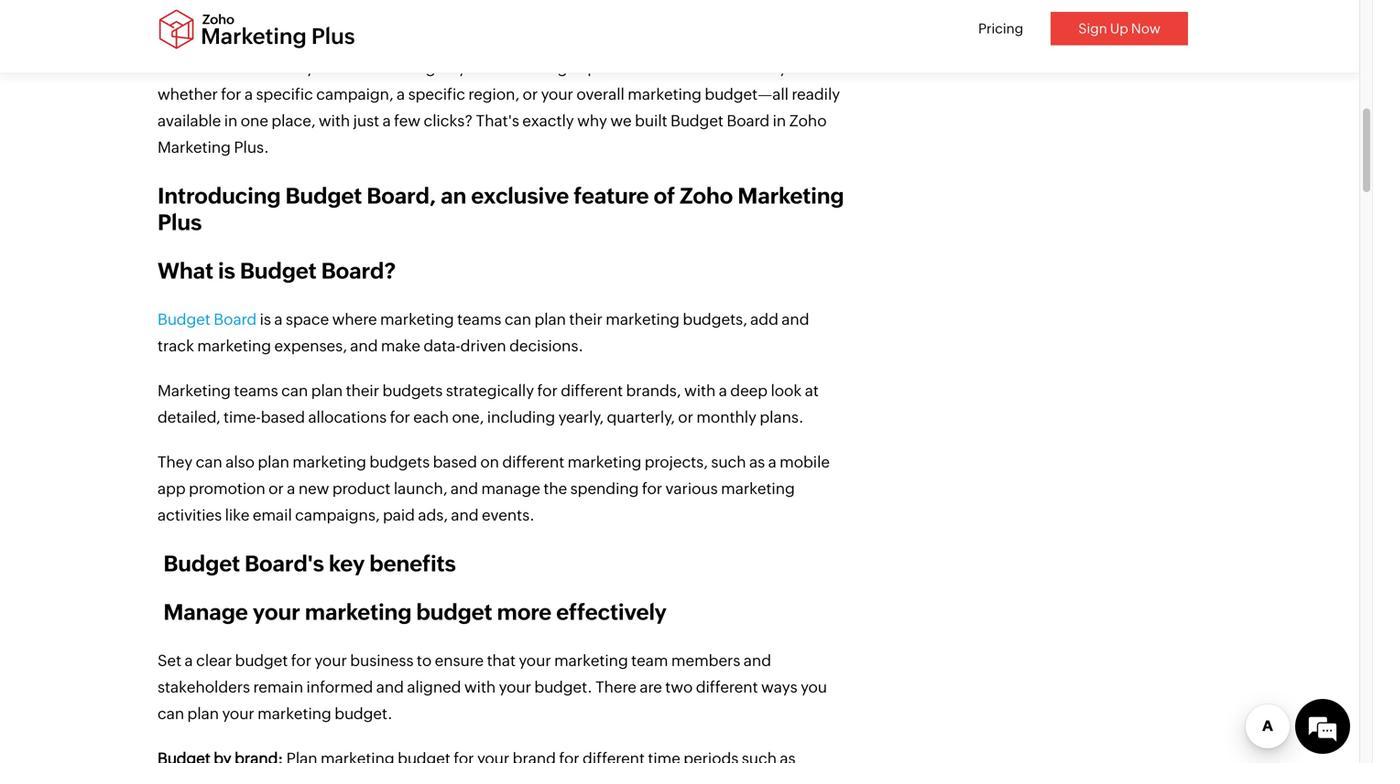 Task type: vqa. For each thing, say whether or not it's contained in the screenshot.
Search
no



Task type: locate. For each thing, give the bounding box(es) containing it.
to inside what if there's a tool you can use to log all your marketing expenses and check them anytime— whether for a specific campaign, a specific region, or your overall marketing budget—all readily available in one place, with just a few clicks? that's exactly why we built budget board in zoho marketing plus.
[[394, 59, 409, 76]]

and up the ways
[[744, 652, 771, 670]]

1 vertical spatial teams
[[234, 382, 278, 400]]

0 vertical spatial budget
[[416, 600, 492, 626]]

1 vertical spatial you
[[801, 679, 827, 697]]

a left 'space'
[[274, 311, 283, 328]]

specific
[[256, 85, 313, 103], [408, 85, 465, 103]]

what down plus
[[158, 258, 213, 284]]

that's
[[476, 112, 519, 130]]

0 vertical spatial their
[[569, 311, 603, 328]]

budget up ensure on the left
[[416, 600, 492, 626]]

allocations
[[308, 409, 387, 426]]

budget inside set a clear budget for your business to ensure that your marketing team members and stakeholders remain informed and aligned with your budget. there are two different ways you can plan your marketing budget.
[[235, 652, 288, 670]]

of inside how do we track all of them today? using spreadsheets, in which important details often fall through the cracks.
[[300, 0, 315, 5]]

teams up driven
[[457, 311, 502, 328]]

1 vertical spatial what
[[158, 258, 213, 284]]

plan up "decisions."
[[534, 311, 566, 328]]

board
[[727, 112, 770, 130], [214, 311, 257, 328]]

1 vertical spatial their
[[346, 382, 379, 400]]

track inside is a space where marketing teams can plan their marketing budgets, add and track marketing expenses, and make data-driven decisions.
[[158, 337, 194, 355]]

1 horizontal spatial zoho
[[789, 112, 827, 130]]

exactly
[[522, 112, 574, 130]]

0 horizontal spatial with
[[319, 112, 350, 130]]

1 horizontal spatial track
[[241, 0, 278, 5]]

0 horizontal spatial teams
[[234, 382, 278, 400]]

0 vertical spatial based
[[261, 409, 305, 426]]

a inside marketing teams can plan their budgets strategically for different brands, with a deep look at detailed, time-based allocations for each one, including yearly, quarterly, or monthly plans.
[[719, 382, 727, 400]]

using
[[412, 0, 453, 5]]

your down stakeholders
[[222, 705, 254, 723]]

1 specific from the left
[[256, 85, 313, 103]]

track up cracks.
[[241, 0, 278, 5]]

1 horizontal spatial to
[[417, 652, 432, 670]]

like
[[225, 507, 250, 524]]

for inside set a clear budget for your business to ensure that your marketing team members and stakeholders remain informed and aligned with your budget. there are two different ways you can plan your marketing budget.
[[291, 652, 312, 670]]

plan inside set a clear budget for your business to ensure that your marketing team members and stakeholders remain informed and aligned with your budget. there are two different ways you can plan your marketing budget.
[[187, 705, 219, 723]]

in left which
[[561, 0, 574, 5]]

there
[[596, 679, 637, 697]]

what is budget board?
[[158, 258, 407, 284]]

or up exactly
[[523, 85, 538, 103]]

0 horizontal spatial or
[[269, 480, 284, 498]]

1 horizontal spatial based
[[433, 453, 477, 471]]

add
[[750, 311, 779, 328]]

is left 'space'
[[260, 311, 271, 328]]

2 horizontal spatial or
[[678, 409, 693, 426]]

marketing
[[158, 138, 231, 156], [738, 183, 844, 209], [158, 382, 231, 400]]

budget
[[671, 112, 724, 130], [285, 183, 362, 209], [240, 258, 317, 284], [158, 311, 211, 328], [163, 551, 240, 577]]

1 vertical spatial of
[[654, 183, 675, 209]]

0 vertical spatial all
[[281, 0, 297, 5]]

1 vertical spatial with
[[464, 679, 496, 697]]

1 horizontal spatial or
[[523, 85, 538, 103]]

0 horizontal spatial in
[[224, 112, 238, 130]]

details
[[700, 0, 748, 5]]

0 vertical spatial is
[[218, 258, 235, 284]]

budget inside what if there's a tool you can use to log all your marketing expenses and check them anytime— whether for a specific campaign, a specific region, or your overall marketing budget—all readily available in one place, with just a few clicks? that's exactly why we built budget board in zoho marketing plus.
[[671, 112, 724, 130]]

0 vertical spatial with
[[319, 112, 350, 130]]

sign
[[1078, 21, 1107, 37]]

a left "tool"
[[263, 59, 272, 76]]

0 horizontal spatial them
[[318, 0, 356, 5]]

1 vertical spatial we
[[610, 112, 632, 130]]

1 horizontal spatial you
[[801, 679, 827, 697]]

board down what is budget board?
[[214, 311, 257, 328]]

feature
[[574, 183, 649, 209]]

a left new on the bottom left of the page
[[287, 480, 295, 498]]

in down the budget—all
[[773, 112, 786, 130]]

1 horizontal spatial teams
[[457, 311, 502, 328]]

1 vertical spatial the
[[544, 480, 567, 498]]

all inside what if there's a tool you can use to log all your marketing expenses and check them anytime— whether for a specific campaign, a specific region, or your overall marketing budget—all readily available in one place, with just a few clicks? that's exactly why we built budget board in zoho marketing plus.
[[439, 59, 455, 76]]

marketing up region,
[[494, 59, 568, 76]]

0 horizontal spatial specific
[[256, 85, 313, 103]]

track down "budget board"
[[158, 337, 194, 355]]

log
[[412, 59, 436, 76]]

1 horizontal spatial we
[[610, 112, 632, 130]]

a right as
[[768, 453, 777, 471]]

you right the ways
[[801, 679, 827, 697]]

based inside they can also plan marketing budgets based on different marketing projects, such as a mobile app promotion or a new product launch, and manage the spending for various marketing activities like email campaigns, paid ads, and events.
[[433, 453, 477, 471]]

the right manage
[[544, 480, 567, 498]]

1 horizontal spatial them
[[720, 59, 758, 76]]

or inside they can also plan marketing budgets based on different marketing projects, such as a mobile app promotion or a new product launch, and manage the spending for various marketing activities like email campaigns, paid ads, and events.
[[269, 480, 284, 498]]

0 vertical spatial of
[[300, 0, 315, 5]]

can up campaign,
[[336, 59, 363, 76]]

0 horizontal spatial you
[[306, 59, 333, 76]]

0 vertical spatial zoho
[[789, 112, 827, 130]]

a up few
[[397, 85, 405, 103]]

with
[[319, 112, 350, 130], [464, 679, 496, 697]]

ads,
[[418, 507, 448, 524]]

few
[[394, 112, 421, 130]]

1 horizontal spatial is
[[260, 311, 271, 328]]

for up remain
[[291, 652, 312, 670]]

marketing down remain
[[258, 705, 331, 723]]

budget
[[416, 600, 492, 626], [235, 652, 288, 670]]

cracks.
[[246, 14, 298, 32]]

expenses
[[571, 59, 639, 76]]

and left "check"
[[642, 59, 670, 76]]

can down stakeholders
[[158, 705, 184, 723]]

and
[[642, 59, 670, 76], [782, 311, 809, 328], [350, 337, 378, 355], [451, 480, 478, 498], [451, 507, 479, 524], [744, 652, 771, 670], [376, 679, 404, 697]]

the inside they can also plan marketing budgets based on different marketing projects, such as a mobile app promotion or a new product launch, and manage the spending for various marketing activities like email campaigns, paid ads, and events.
[[544, 480, 567, 498]]

a
[[263, 59, 272, 76], [245, 85, 253, 103], [397, 85, 405, 103], [383, 112, 391, 130], [274, 311, 283, 328], [719, 382, 727, 400], [768, 453, 777, 471], [287, 480, 295, 498], [185, 652, 193, 670]]

plan
[[534, 311, 566, 328], [311, 382, 343, 400], [258, 453, 289, 471], [187, 705, 219, 723]]

budget. down 'informed'
[[335, 705, 393, 723]]

the inside how do we track all of them today? using spreadsheets, in which important details often fall through the cracks.
[[219, 14, 243, 32]]

all
[[281, 0, 297, 5], [439, 59, 455, 76]]

2 horizontal spatial in
[[773, 112, 786, 130]]

0 vertical spatial to
[[394, 59, 409, 76]]

your right "that"
[[519, 652, 551, 670]]

1 horizontal spatial all
[[439, 59, 455, 76]]

what left if
[[158, 59, 196, 76]]

1 vertical spatial track
[[158, 337, 194, 355]]

what for what is budget board?
[[158, 258, 213, 284]]

1 horizontal spatial the
[[544, 480, 567, 498]]

them up the budget—all
[[720, 59, 758, 76]]

marketing inside marketing teams can plan their budgets strategically for different brands, with a deep look at detailed, time-based allocations for each one, including yearly, quarterly, or monthly plans.
[[158, 382, 231, 400]]

we right the do
[[217, 0, 238, 5]]

0 horizontal spatial all
[[281, 0, 297, 5]]

effectively
[[556, 600, 667, 626]]

of right feature
[[654, 183, 675, 209]]

marketing up there
[[554, 652, 628, 670]]

today?
[[359, 0, 409, 5]]

marketing down key
[[305, 600, 412, 626]]

anytime—
[[761, 59, 835, 76]]

based
[[261, 409, 305, 426], [433, 453, 477, 471]]

0 horizontal spatial is
[[218, 258, 235, 284]]

1 horizontal spatial in
[[561, 0, 574, 5]]

0 vertical spatial them
[[318, 0, 356, 5]]

mobile
[[780, 453, 830, 471]]

available
[[158, 112, 221, 130]]

based left allocations
[[261, 409, 305, 426]]

in left one
[[224, 112, 238, 130]]

1 vertical spatial based
[[433, 453, 477, 471]]

ensure
[[435, 652, 484, 670]]

in inside how do we track all of them today? using spreadsheets, in which important details often fall through the cracks.
[[561, 0, 574, 5]]

1 what from the top
[[158, 59, 196, 76]]

teams inside marketing teams can plan their budgets strategically for different brands, with a deep look at detailed, time-based allocations for each one, including yearly, quarterly, or monthly plans.
[[234, 382, 278, 400]]

can
[[336, 59, 363, 76], [505, 311, 531, 328], [281, 382, 308, 400], [196, 453, 222, 471], [158, 705, 184, 723]]

0 horizontal spatial zoho
[[680, 183, 733, 209]]

budget. left there
[[534, 679, 592, 697]]

of up "tool"
[[300, 0, 315, 5]]

0 vertical spatial we
[[217, 0, 238, 5]]

ways
[[761, 679, 798, 697]]

track
[[241, 0, 278, 5], [158, 337, 194, 355]]

for down there's at the top of the page
[[221, 85, 241, 103]]

1 vertical spatial budget.
[[335, 705, 393, 723]]

2 vertical spatial marketing
[[158, 382, 231, 400]]

1 vertical spatial to
[[417, 652, 432, 670]]

0 horizontal spatial budget.
[[335, 705, 393, 723]]

1 vertical spatial is
[[260, 311, 271, 328]]

for left each at bottom
[[390, 409, 410, 426]]

your down "board's"
[[253, 600, 300, 626]]

to left log
[[394, 59, 409, 76]]

or down brands, with
[[678, 409, 693, 426]]

1 vertical spatial all
[[439, 59, 455, 76]]

such
[[711, 453, 746, 471]]

0 horizontal spatial the
[[219, 14, 243, 32]]

their
[[569, 311, 603, 328], [346, 382, 379, 400]]

can down expenses, at the left top of page
[[281, 382, 308, 400]]

1 vertical spatial zoho
[[680, 183, 733, 209]]

the
[[219, 14, 243, 32], [544, 480, 567, 498]]

their up allocations
[[346, 382, 379, 400]]

plan up allocations
[[311, 382, 343, 400]]

manage
[[163, 600, 248, 626]]

zoho
[[789, 112, 827, 130], [680, 183, 733, 209]]

can up "decisions."
[[505, 311, 531, 328]]

their up "decisions."
[[569, 311, 603, 328]]

1 horizontal spatial board
[[727, 112, 770, 130]]

to
[[394, 59, 409, 76], [417, 652, 432, 670]]

the left cracks.
[[219, 14, 243, 32]]

0 horizontal spatial budget
[[235, 652, 288, 670]]

budget up remain
[[235, 652, 288, 670]]

plans.
[[760, 409, 804, 426]]

you right "tool"
[[306, 59, 333, 76]]

with left just
[[319, 112, 350, 130]]

1 vertical spatial or
[[678, 409, 693, 426]]

your up exactly
[[541, 85, 573, 103]]

0 vertical spatial the
[[219, 14, 243, 32]]

specific down "tool"
[[256, 85, 313, 103]]

marketing down budget board link
[[197, 337, 271, 355]]

1 vertical spatial budget
[[235, 652, 288, 670]]

0 vertical spatial different
[[561, 382, 623, 400]]

marketing up spending
[[568, 453, 642, 471]]

them left "today?"
[[318, 0, 356, 5]]

0 horizontal spatial their
[[346, 382, 379, 400]]

budgets,
[[683, 311, 747, 328]]

and down business
[[376, 679, 404, 697]]

0 horizontal spatial track
[[158, 337, 194, 355]]

all right log
[[439, 59, 455, 76]]

can left also
[[196, 453, 222, 471]]

1 horizontal spatial with
[[464, 679, 496, 697]]

for down projects,
[[642, 480, 662, 498]]

0 horizontal spatial to
[[394, 59, 409, 76]]

to up 'aligned' at the bottom of the page
[[417, 652, 432, 670]]

marketing down as
[[721, 480, 795, 498]]

different up yearly,
[[561, 382, 623, 400]]

specific up clicks?
[[408, 85, 465, 103]]

0 vertical spatial track
[[241, 0, 278, 5]]

0 vertical spatial board
[[727, 112, 770, 130]]

can inside marketing teams can plan their budgets strategically for different brands, with a deep look at detailed, time-based allocations for each one, including yearly, quarterly, or monthly plans.
[[281, 382, 308, 400]]

board down the budget—all
[[727, 112, 770, 130]]

a left deep
[[719, 382, 727, 400]]

with down ensure on the left
[[464, 679, 496, 697]]

or up email
[[269, 480, 284, 498]]

different inside set a clear budget for your business to ensure that your marketing team members and stakeholders remain informed and aligned with your budget. there are two different ways you can plan your marketing budget.
[[696, 679, 758, 697]]

decisions.
[[509, 337, 584, 355]]

marketing
[[494, 59, 568, 76], [628, 85, 702, 103], [380, 311, 454, 328], [606, 311, 680, 328], [197, 337, 271, 355], [293, 453, 366, 471], [568, 453, 642, 471], [721, 480, 795, 498], [305, 600, 412, 626], [554, 652, 628, 670], [258, 705, 331, 723]]

2 vertical spatial or
[[269, 480, 284, 498]]

what
[[158, 59, 196, 76], [158, 258, 213, 284]]

0 vertical spatial or
[[523, 85, 538, 103]]

0 horizontal spatial based
[[261, 409, 305, 426]]

budgets
[[370, 453, 430, 471]]

2 vertical spatial different
[[696, 679, 758, 697]]

1 vertical spatial different
[[502, 453, 564, 471]]

use
[[366, 59, 391, 76]]

different down members
[[696, 679, 758, 697]]

1 horizontal spatial of
[[654, 183, 675, 209]]

0 vertical spatial what
[[158, 59, 196, 76]]

your up 'informed'
[[315, 652, 347, 670]]

check
[[673, 59, 717, 76]]

what for what if there's a tool you can use to log all your marketing expenses and check them anytime— whether for a specific campaign, a specific region, or your overall marketing budget—all readily available in one place, with just a few clicks? that's exactly why we built budget board in zoho marketing plus.
[[158, 59, 196, 76]]

each
[[413, 409, 449, 426]]

what inside what if there's a tool you can use to log all your marketing expenses and check them anytime— whether for a specific campaign, a specific region, or your overall marketing budget—all readily available in one place, with just a few clicks? that's exactly why we built budget board in zoho marketing plus.
[[158, 59, 196, 76]]

teams up time-
[[234, 382, 278, 400]]

all up cracks.
[[281, 0, 297, 5]]

2 what from the top
[[158, 258, 213, 284]]

1 vertical spatial marketing
[[738, 183, 844, 209]]

can inside they can also plan marketing budgets based on different marketing projects, such as a mobile app promotion or a new product launch, and manage the spending for various marketing activities like email campaigns, paid ads, and events.
[[196, 453, 222, 471]]

your
[[458, 59, 491, 76], [541, 85, 573, 103], [253, 600, 300, 626], [315, 652, 347, 670], [519, 652, 551, 670], [499, 679, 531, 697], [222, 705, 254, 723]]

1 horizontal spatial specific
[[408, 85, 465, 103]]

0 vertical spatial teams
[[457, 311, 502, 328]]

a right set
[[185, 652, 193, 670]]

0 vertical spatial marketing
[[158, 138, 231, 156]]

two
[[665, 679, 693, 697]]

driven
[[460, 337, 506, 355]]

your up region,
[[458, 59, 491, 76]]

based left "on" at bottom left
[[433, 453, 477, 471]]

budget—all
[[705, 85, 789, 103]]

whether
[[158, 85, 218, 103]]

we right why on the top left of page
[[610, 112, 632, 130]]

is up "budget board"
[[218, 258, 235, 284]]

often
[[751, 0, 789, 5]]

and right launch,
[[451, 480, 478, 498]]

0 horizontal spatial we
[[217, 0, 238, 5]]

they can also plan marketing budgets based on different marketing projects, such as a mobile app promotion or a new product launch, and manage the spending for various marketing activities like email campaigns, paid ads, and events.
[[158, 453, 830, 524]]

different
[[561, 382, 623, 400], [502, 453, 564, 471], [696, 679, 758, 697]]

1 vertical spatial board
[[214, 311, 257, 328]]

you inside set a clear budget for your business to ensure that your marketing team members and stakeholders remain informed and aligned with your budget. there are two different ways you can plan your marketing budget.
[[801, 679, 827, 697]]

1 horizontal spatial their
[[569, 311, 603, 328]]

plan right also
[[258, 453, 289, 471]]

1 horizontal spatial budget
[[416, 600, 492, 626]]

expenses,
[[274, 337, 347, 355]]

or inside what if there's a tool you can use to log all your marketing expenses and check them anytime— whether for a specific campaign, a specific region, or your overall marketing budget—all readily available in one place, with just a few clicks? that's exactly why we built budget board in zoho marketing plus.
[[523, 85, 538, 103]]

1 horizontal spatial budget.
[[534, 679, 592, 697]]

different up manage
[[502, 453, 564, 471]]

of inside introducing budget board, an exclusive feature of zoho marketing plus
[[654, 183, 675, 209]]

0 vertical spatial you
[[306, 59, 333, 76]]

0 horizontal spatial board
[[214, 311, 257, 328]]

0 horizontal spatial of
[[300, 0, 315, 5]]

1 vertical spatial them
[[720, 59, 758, 76]]

introducing
[[158, 183, 281, 209]]

board?
[[321, 258, 396, 284]]

plan down stakeholders
[[187, 705, 219, 723]]



Task type: describe. For each thing, give the bounding box(es) containing it.
are
[[640, 679, 662, 697]]

promotion
[[189, 480, 265, 498]]

spending
[[570, 480, 639, 498]]

aligned
[[407, 679, 461, 697]]

different inside they can also plan marketing budgets based on different marketing projects, such as a mobile app promotion or a new product launch, and manage the spending for various marketing activities like email campaigns, paid ads, and events.
[[502, 453, 564, 471]]

plus
[[158, 210, 202, 235]]

marketing teams can plan their budgets strategically for different brands, with a deep look at detailed, time-based allocations for each one, including yearly, quarterly, or monthly plans.
[[158, 382, 819, 426]]

2 specific from the left
[[408, 85, 465, 103]]

plan inside they can also plan marketing budgets based on different marketing projects, such as a mobile app promotion or a new product launch, and manage the spending for various marketing activities like email campaigns, paid ads, and events.
[[258, 453, 289, 471]]

0 vertical spatial budget.
[[534, 679, 592, 697]]

manage
[[481, 480, 540, 498]]

their inside is a space where marketing teams can plan their marketing budgets, add and track marketing expenses, and make data-driven decisions.
[[569, 311, 603, 328]]

we inside how do we track all of them today? using spreadsheets, in which important details often fall through the cracks.
[[217, 0, 238, 5]]

team
[[631, 652, 668, 670]]

manage your marketing budget more effectively
[[158, 600, 672, 626]]

and right the add
[[782, 311, 809, 328]]

set
[[158, 652, 181, 670]]

budget board link
[[158, 311, 260, 328]]

them inside what if there's a tool you can use to log all your marketing expenses and check them anytime— whether for a specific campaign, a specific region, or your overall marketing budget—all readily available in one place, with just a few clicks? that's exactly why we built budget board in zoho marketing plus.
[[720, 59, 758, 76]]

members
[[671, 652, 740, 670]]

email
[[253, 507, 292, 524]]

look
[[771, 382, 802, 400]]

detailed,
[[158, 409, 220, 426]]

quarterly,
[[607, 409, 675, 426]]

app
[[158, 480, 186, 498]]

sign up now
[[1078, 21, 1161, 37]]

a inside set a clear budget for your business to ensure that your marketing team members and stakeholders remain informed and aligned with your budget. there are two different ways you can plan your marketing budget.
[[185, 652, 193, 670]]

with inside what if there's a tool you can use to log all your marketing expenses and check them anytime— whether for a specific campaign, a specific region, or your overall marketing budget—all readily available in one place, with just a few clicks? that's exactly why we built budget board in zoho marketing plus.
[[319, 112, 350, 130]]

do
[[194, 0, 214, 5]]

with inside set a clear budget for your business to ensure that your marketing team members and stakeholders remain informed and aligned with your budget. there are two different ways you can plan your marketing budget.
[[464, 679, 496, 697]]

benefits
[[369, 551, 456, 577]]

all inside how do we track all of them today? using spreadsheets, in which important details often fall through the cracks.
[[281, 0, 297, 5]]

new
[[298, 480, 329, 498]]

for up including
[[537, 382, 558, 400]]

including
[[487, 409, 555, 426]]

budget inside introducing budget board, an exclusive feature of zoho marketing plus
[[285, 183, 362, 209]]

pricing
[[978, 21, 1023, 37]]

informed
[[306, 679, 373, 697]]

brands, with
[[626, 382, 716, 400]]

them inside how do we track all of them today? using spreadsheets, in which important details often fall through the cracks.
[[318, 0, 356, 5]]

plan inside is a space where marketing teams can plan their marketing budgets, add and track marketing expenses, and make data-driven decisions.
[[534, 311, 566, 328]]

how do we track all of them today? using spreadsheets, in which important details often fall through the cracks.
[[158, 0, 814, 32]]

up
[[1110, 21, 1128, 37]]

for inside they can also plan marketing budgets based on different marketing projects, such as a mobile app promotion or a new product launch, and manage the spending for various marketing activities like email campaigns, paid ads, and events.
[[642, 480, 662, 498]]

marketing up built
[[628, 85, 702, 103]]

set a clear budget for your business to ensure that your marketing team members and stakeholders remain informed and aligned with your budget. there are two different ways you can plan your marketing budget.
[[158, 652, 827, 723]]

their inside marketing teams can plan their budgets strategically for different brands, with a deep look at detailed, time-based allocations for each one, including yearly, quarterly, or monthly plans.
[[346, 382, 379, 400]]

on
[[480, 453, 499, 471]]

board,
[[367, 183, 436, 209]]

there's
[[211, 59, 260, 76]]

also
[[226, 453, 255, 471]]

yearly,
[[558, 409, 604, 426]]

monthly
[[697, 409, 757, 426]]

stakeholders
[[158, 679, 250, 697]]

one,
[[452, 409, 484, 426]]

board's
[[245, 551, 324, 577]]

zoho inside introducing budget board, an exclusive feature of zoho marketing plus
[[680, 183, 733, 209]]

why
[[577, 112, 607, 130]]

exclusive
[[471, 183, 569, 209]]

if
[[199, 59, 208, 76]]

space
[[286, 311, 329, 328]]

teams inside is a space where marketing teams can plan their marketing budgets, add and track marketing expenses, and make data-driven decisions.
[[457, 311, 502, 328]]

board inside what if there's a tool you can use to log all your marketing expenses and check them anytime— whether for a specific campaign, a specific region, or your overall marketing budget—all readily available in one place, with just a few clicks? that's exactly why we built budget board in zoho marketing plus.
[[727, 112, 770, 130]]

spreadsheets,
[[457, 0, 558, 5]]

budget board
[[158, 311, 260, 328]]

campaigns,
[[295, 507, 380, 524]]

introducing budget board, an exclusive feature of zoho marketing plus
[[158, 183, 844, 235]]

pricing link
[[978, 21, 1023, 37]]

built
[[635, 112, 667, 130]]

a up one
[[245, 85, 253, 103]]

and down where
[[350, 337, 378, 355]]

can inside is a space where marketing teams can plan their marketing budgets, add and track marketing expenses, and make data-driven decisions.
[[505, 311, 531, 328]]

they
[[158, 453, 193, 471]]

what if there's a tool you can use to log all your marketing expenses and check them anytime— whether for a specific campaign, a specific region, or your overall marketing budget—all readily available in one place, with just a few clicks? that's exactly why we built budget board in zoho marketing plus.
[[158, 59, 840, 156]]

a inside is a space where marketing teams can plan their marketing budgets, add and track marketing expenses, and make data-driven decisions.
[[274, 311, 283, 328]]

is inside is a space where marketing teams can plan their marketing budgets, add and track marketing expenses, and make data-driven decisions.
[[260, 311, 271, 328]]

marketing up new on the bottom left of the page
[[293, 453, 366, 471]]

fall
[[793, 0, 814, 5]]

more
[[497, 600, 552, 626]]

to inside set a clear budget for your business to ensure that your marketing team members and stakeholders remain informed and aligned with your budget. there are two different ways you can plan your marketing budget.
[[417, 652, 432, 670]]

how
[[158, 0, 191, 5]]

marketing inside introducing budget board, an exclusive feature of zoho marketing plus
[[738, 183, 844, 209]]

track inside how do we track all of them today? using spreadsheets, in which important details often fall through the cracks.
[[241, 0, 278, 5]]

plus.
[[234, 138, 269, 156]]

now
[[1131, 21, 1161, 37]]

product
[[332, 480, 391, 498]]

plan inside marketing teams can plan their budgets strategically for different brands, with a deep look at detailed, time-based allocations for each one, including yearly, quarterly, or monthly plans.
[[311, 382, 343, 400]]

is a space where marketing teams can plan their marketing budgets, add and track marketing expenses, and make data-driven decisions.
[[158, 311, 809, 355]]

region,
[[468, 85, 519, 103]]

data-
[[424, 337, 460, 355]]

and inside what if there's a tool you can use to log all your marketing expenses and check them anytime— whether for a specific campaign, a specific region, or your overall marketing budget—all readily available in one place, with just a few clicks? that's exactly why we built budget board in zoho marketing plus.
[[642, 59, 670, 76]]

your down "that"
[[499, 679, 531, 697]]

as
[[749, 453, 765, 471]]

budget for for
[[235, 652, 288, 670]]

for inside what if there's a tool you can use to log all your marketing expenses and check them anytime— whether for a specific campaign, a specific region, or your overall marketing budget—all readily available in one place, with just a few clicks? that's exactly why we built budget board in zoho marketing plus.
[[221, 85, 241, 103]]

important
[[625, 0, 697, 5]]

one
[[241, 112, 268, 130]]

can inside what if there's a tool you can use to log all your marketing expenses and check them anytime— whether for a specific campaign, a specific region, or your overall marketing budget—all readily available in one place, with just a few clicks? that's exactly why we built budget board in zoho marketing plus.
[[336, 59, 363, 76]]

marketing left budgets,
[[606, 311, 680, 328]]

activities
[[158, 507, 222, 524]]

projects,
[[645, 453, 708, 471]]

zoho inside what if there's a tool you can use to log all your marketing expenses and check them anytime— whether for a specific campaign, a specific region, or your overall marketing budget—all readily available in one place, with just a few clicks? that's exactly why we built budget board in zoho marketing plus.
[[789, 112, 827, 130]]

which
[[577, 0, 622, 5]]

we inside what if there's a tool you can use to log all your marketing expenses and check them anytime— whether for a specific campaign, a specific region, or your overall marketing budget—all readily available in one place, with just a few clicks? that's exactly why we built budget board in zoho marketing plus.
[[610, 112, 632, 130]]

business
[[350, 652, 414, 670]]

just
[[353, 112, 379, 130]]

campaign,
[[316, 85, 394, 103]]

through
[[158, 14, 216, 32]]

based inside marketing teams can plan their budgets strategically for different brands, with a deep look at detailed, time-based allocations for each one, including yearly, quarterly, or monthly plans.
[[261, 409, 305, 426]]

deep
[[730, 382, 768, 400]]

different inside marketing teams can plan their budgets strategically for different brands, with a deep look at detailed, time-based allocations for each one, including yearly, quarterly, or monthly plans.
[[561, 382, 623, 400]]

marketing up make
[[380, 311, 454, 328]]

a right just
[[383, 112, 391, 130]]

can inside set a clear budget for your business to ensure that your marketing team members and stakeholders remain informed and aligned with your budget. there are two different ways you can plan your marketing budget.
[[158, 705, 184, 723]]

or inside marketing teams can plan their budgets strategically for different brands, with a deep look at detailed, time-based allocations for each one, including yearly, quarterly, or monthly plans.
[[678, 409, 693, 426]]

marketing inside what if there's a tool you can use to log all your marketing expenses and check them anytime— whether for a specific campaign, a specific region, or your overall marketing budget—all readily available in one place, with just a few clicks? that's exactly why we built budget board in zoho marketing plus.
[[158, 138, 231, 156]]

remain
[[253, 679, 303, 697]]

events.
[[482, 507, 535, 524]]

an
[[441, 183, 466, 209]]

where
[[332, 311, 377, 328]]

and right ads,
[[451, 507, 479, 524]]

budget for more
[[416, 600, 492, 626]]

tool
[[275, 59, 303, 76]]

you inside what if there's a tool you can use to log all your marketing expenses and check them anytime— whether for a specific campaign, a specific region, or your overall marketing budget—all readily available in one place, with just a few clicks? that's exactly why we built budget board in zoho marketing plus.
[[306, 59, 333, 76]]

at
[[805, 382, 819, 400]]

key
[[329, 551, 365, 577]]

that
[[487, 652, 516, 670]]

various
[[666, 480, 718, 498]]



